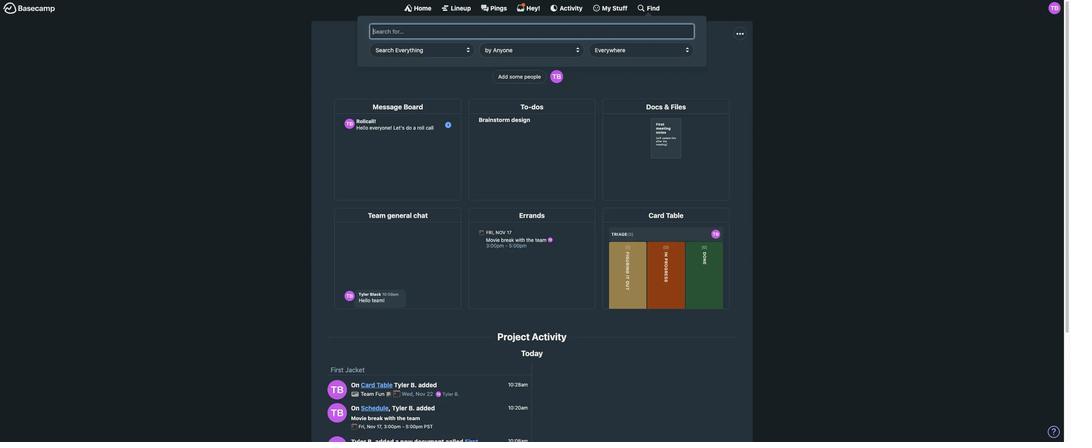 Task type: vqa. For each thing, say whether or not it's contained in the screenshot.
leftmost THE TUE
no



Task type: locate. For each thing, give the bounding box(es) containing it.
add some people
[[498, 73, 541, 80]]

0 horizontal spatial tyler black image
[[328, 381, 347, 400]]

0 vertical spatial tyler black image
[[550, 70, 563, 83]]

1 colors! from the left
[[613, 56, 633, 63]]

tyler black image left movie
[[328, 404, 347, 423]]

strips
[[582, 56, 598, 63]]

of right "lot"
[[654, 56, 660, 63]]

first for first jacket
[[331, 367, 344, 374]]

on schedule ,       tyler b. added
[[351, 405, 435, 413]]

1 vertical spatial jacket
[[345, 367, 365, 374]]

10:28am
[[508, 382, 528, 388]]

nov left 17,
[[367, 425, 376, 430]]

0 horizontal spatial and
[[569, 56, 580, 63]]

colors! left a
[[613, 56, 633, 63]]

17,
[[377, 425, 383, 430]]

card table link
[[361, 382, 393, 389]]

1 vertical spatial added
[[416, 405, 435, 413]]

schedule
[[361, 405, 389, 413]]

0 horizontal spatial nov
[[367, 425, 376, 430]]

jacket
[[443, 56, 461, 63]]

project
[[498, 332, 530, 343]]

on up movie
[[351, 405, 360, 413]]

team fun
[[361, 391, 386, 398]]

and right strips
[[600, 56, 611, 63]]

jacket
[[527, 37, 567, 53], [345, 367, 365, 374]]

0 vertical spatial added
[[418, 382, 437, 389]]

jacket for first jacket let's create the first jacket of the company! i am thinking rabits and strips and colors! a lot of colors!
[[527, 37, 567, 53]]

b.
[[411, 382, 417, 389], [455, 392, 459, 398], [409, 405, 415, 413]]

first jacket
[[331, 367, 365, 374]]

b. up team
[[409, 405, 415, 413]]

1 horizontal spatial of
[[654, 56, 660, 63]]

with
[[384, 415, 396, 422]]

nov
[[416, 391, 425, 398], [367, 425, 376, 430]]

1 horizontal spatial tyler black image
[[550, 70, 563, 83]]

of
[[462, 56, 468, 63], [654, 56, 660, 63]]

tyler
[[394, 382, 409, 389], [443, 392, 453, 398], [392, 405, 407, 413]]

1 horizontal spatial first
[[497, 37, 524, 53]]

the left first
[[419, 56, 428, 63]]

wed,
[[402, 391, 414, 398]]

1 vertical spatial nov
[[367, 425, 376, 430]]

1 vertical spatial first
[[331, 367, 344, 374]]

of right jacket
[[462, 56, 468, 63]]

activity link
[[550, 4, 583, 12]]

0 horizontal spatial tyler black image
[[328, 404, 347, 423]]

0 vertical spatial on
[[351, 382, 360, 389]]

added down 22
[[416, 405, 435, 413]]

0 vertical spatial tyler
[[394, 382, 409, 389]]

0 horizontal spatial jacket
[[345, 367, 365, 374]]

1 horizontal spatial colors!
[[662, 56, 682, 63]]

tyler right the ,
[[392, 405, 407, 413]]

2 vertical spatial tyler
[[392, 405, 407, 413]]

1 horizontal spatial and
[[600, 56, 611, 63]]

jacket for first jacket
[[345, 367, 365, 374]]

added for ,       tyler b. added
[[416, 405, 435, 413]]

fun
[[376, 391, 385, 398]]

and left strips
[[569, 56, 580, 63]]

5:00pm
[[406, 425, 423, 430]]

added
[[418, 382, 437, 389], [416, 405, 435, 413]]

0 horizontal spatial colors!
[[613, 56, 633, 63]]

first for first jacket let's create the first jacket of the company! i am thinking rabits and strips and colors! a lot of colors!
[[497, 37, 524, 53]]

create
[[399, 56, 417, 63]]

first
[[497, 37, 524, 53], [331, 367, 344, 374]]

people
[[524, 73, 541, 80]]

first jacket let's create the first jacket of the company! i am thinking rabits and strips and colors! a lot of colors!
[[383, 37, 682, 63]]

tyler up wed,
[[394, 382, 409, 389]]

tyler black image inside the main element
[[1049, 2, 1061, 14]]

colors! right "lot"
[[662, 56, 682, 63]]

0 vertical spatial jacket
[[527, 37, 567, 53]]

on left the card
[[351, 382, 360, 389]]

movie break with the team link
[[351, 415, 420, 422]]

1 vertical spatial b.
[[455, 392, 459, 398]]

1 horizontal spatial jacket
[[527, 37, 567, 53]]

1 on from the top
[[351, 382, 360, 389]]

0 vertical spatial first
[[497, 37, 524, 53]]

jacket inside first jacket let's create the first jacket of the company! i am thinking rabits and strips and colors! a lot of colors!
[[527, 37, 567, 53]]

added for tyler b. added
[[418, 382, 437, 389]]

1 vertical spatial tyler black image
[[328, 404, 347, 423]]

activity left my on the right top of page
[[560, 4, 583, 12]]

the up -
[[397, 415, 406, 422]]

2 horizontal spatial tyler black image
[[1049, 2, 1061, 14]]

on
[[351, 382, 360, 389], [351, 405, 360, 413]]

jacket up thinking
[[527, 37, 567, 53]]

2 and from the left
[[600, 56, 611, 63]]

0 horizontal spatial the
[[397, 415, 406, 422]]

on card table tyler b. added
[[351, 382, 437, 389]]

movie break with the team fri, nov 17, 3:00pm -     5:00pm pst
[[351, 415, 433, 430]]

added up 22
[[418, 382, 437, 389]]

the inside movie break with the team fri, nov 17, 3:00pm -     5:00pm pst
[[397, 415, 406, 422]]

jacket up the card
[[345, 367, 365, 374]]

1 horizontal spatial nov
[[416, 391, 425, 398]]

,
[[389, 405, 391, 413]]

tyler black image
[[1049, 2, 1061, 14], [328, 381, 347, 400], [436, 392, 441, 398]]

10:20am
[[508, 405, 528, 412]]

0 vertical spatial activity
[[560, 4, 583, 12]]

b. for ,       tyler b. added
[[409, 405, 415, 413]]

schedule link
[[361, 405, 389, 413]]

first inside first jacket let's create the first jacket of the company! i am thinking rabits and strips and colors! a lot of colors!
[[497, 37, 524, 53]]

0 horizontal spatial of
[[462, 56, 468, 63]]

b. up wed, nov 22
[[411, 382, 417, 389]]

1 horizontal spatial tyler black image
[[436, 392, 441, 398]]

card
[[361, 382, 375, 389]]

Search for… search field
[[370, 24, 694, 39]]

on for on card table tyler b. added
[[351, 382, 360, 389]]

tyler black image down the rabits
[[550, 70, 563, 83]]

my stuff button
[[592, 4, 628, 12]]

1 vertical spatial on
[[351, 405, 360, 413]]

colors!
[[613, 56, 633, 63], [662, 56, 682, 63]]

on for on schedule ,       tyler b. added
[[351, 405, 360, 413]]

activity
[[560, 4, 583, 12], [532, 332, 567, 343]]

2 vertical spatial b.
[[409, 405, 415, 413]]

0 vertical spatial b.
[[411, 382, 417, 389]]

the left company! at left
[[470, 56, 480, 63]]

nov left 22
[[416, 391, 425, 398]]

tyler black image
[[550, 70, 563, 83], [328, 404, 347, 423]]

tyler right 22
[[443, 392, 453, 398]]

2 on from the top
[[351, 405, 360, 413]]

company!
[[481, 56, 510, 63]]

b. right 22
[[455, 392, 459, 398]]

and
[[569, 56, 580, 63], [600, 56, 611, 63]]

0 horizontal spatial first
[[331, 367, 344, 374]]

2 of from the left
[[654, 56, 660, 63]]

the
[[419, 56, 428, 63], [470, 56, 480, 63], [397, 415, 406, 422]]

lineup link
[[441, 4, 471, 12]]

activity up the today in the bottom of the page
[[532, 332, 567, 343]]



Task type: describe. For each thing, give the bounding box(es) containing it.
rabits
[[551, 56, 568, 63]]

pings button
[[481, 4, 507, 12]]

project activity
[[498, 332, 567, 343]]

1 vertical spatial activity
[[532, 332, 567, 343]]

tyler for ,       tyler b. added
[[392, 405, 407, 413]]

home
[[414, 4, 432, 12]]

hey! button
[[517, 3, 540, 12]]

some
[[510, 73, 523, 80]]

activity inside the main element
[[560, 4, 583, 12]]

break
[[368, 415, 383, 422]]

today
[[521, 349, 543, 358]]

am
[[515, 56, 524, 63]]

1 of from the left
[[462, 56, 468, 63]]

10:28am element
[[508, 382, 528, 388]]

1 vertical spatial tyler
[[443, 392, 453, 398]]

team
[[361, 391, 374, 398]]

i
[[512, 56, 513, 63]]

switch accounts image
[[3, 2, 55, 15]]

find button
[[637, 4, 660, 12]]

thinking
[[526, 56, 549, 63]]

22
[[427, 391, 433, 398]]

fri,
[[359, 425, 366, 430]]

find
[[647, 4, 660, 12]]

my stuff
[[602, 4, 628, 12]]

2 horizontal spatial the
[[470, 56, 480, 63]]

add
[[498, 73, 508, 80]]

1 and from the left
[[569, 56, 580, 63]]

-
[[402, 425, 404, 430]]

10:20am element
[[508, 405, 528, 412]]

add some people link
[[493, 70, 547, 83]]

let's
[[383, 56, 397, 63]]

home link
[[404, 4, 432, 12]]

0 vertical spatial nov
[[416, 391, 425, 398]]

pst
[[424, 425, 433, 430]]

lineup
[[451, 4, 471, 12]]

3:00pm
[[384, 425, 401, 430]]

main element
[[0, 0, 1064, 67]]

1 horizontal spatial the
[[419, 56, 428, 63]]

table
[[377, 382, 393, 389]]

nov inside movie break with the team fri, nov 17, 3:00pm -     5:00pm pst
[[367, 425, 376, 430]]

wed, nov 22
[[402, 391, 435, 398]]

my
[[602, 4, 611, 12]]

first
[[430, 56, 442, 63]]

first jacket link
[[331, 367, 365, 374]]

team
[[407, 415, 420, 422]]

b. for tyler b. added
[[411, 382, 417, 389]]

pings
[[491, 4, 507, 12]]

hey!
[[527, 4, 540, 12]]

tyler for tyler b. added
[[394, 382, 409, 389]]

tyler b.
[[441, 392, 459, 398]]

a
[[634, 56, 639, 63]]

movie
[[351, 415, 367, 422]]

10:08am element
[[508, 439, 528, 443]]

lot
[[640, 56, 652, 63]]

stuff
[[613, 4, 628, 12]]

2 colors! from the left
[[662, 56, 682, 63]]



